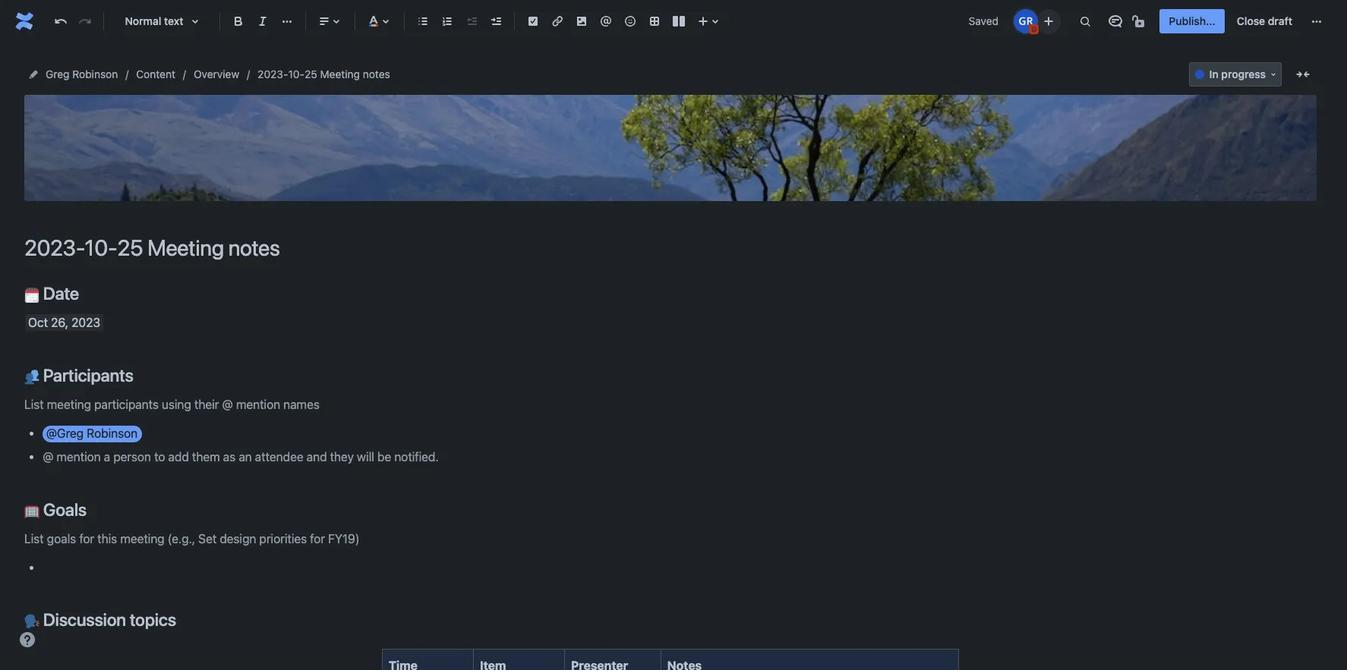 Task type: describe. For each thing, give the bounding box(es) containing it.
:busts_in_silhouette: image
[[24, 370, 40, 385]]

publish... button
[[1160, 9, 1225, 33]]

2023
[[72, 316, 100, 330]]

outdent ⇧tab image
[[463, 12, 481, 30]]

italic ⌘i image
[[254, 12, 272, 30]]

2023-10-25 meeting notes
[[258, 68, 390, 81]]

close draft button
[[1228, 9, 1302, 33]]

comment icon image
[[1107, 12, 1125, 30]]

@greg robinson
[[46, 427, 138, 440]]

notes
[[363, 68, 390, 81]]

update header image
[[620, 154, 721, 166]]

bullet list ⌘⇧8 image
[[414, 12, 432, 30]]

align left image
[[315, 12, 333, 30]]

text
[[164, 14, 183, 27]]

mention image
[[597, 12, 615, 30]]

greg robinson link
[[46, 65, 118, 84]]

normal
[[125, 14, 161, 27]]

publish...
[[1169, 14, 1216, 27]]

oct 26, 2023
[[28, 316, 100, 330]]

2023-10-25 meeting notes link
[[258, 65, 390, 84]]

@greg
[[46, 427, 84, 440]]

content link
[[136, 65, 175, 84]]

discussion
[[43, 610, 126, 631]]

2023-
[[258, 68, 288, 81]]

link image
[[548, 12, 567, 30]]

10-
[[288, 68, 305, 81]]

Main content area, start typing to enter text. text field
[[24, 283, 1317, 671]]

oct
[[28, 316, 48, 330]]

table image
[[646, 12, 664, 30]]

date
[[40, 283, 79, 304]]

overview
[[194, 68, 239, 81]]

robinson for greg robinson
[[72, 68, 118, 81]]

bold ⌘b image
[[229, 12, 248, 30]]

more formatting image
[[278, 12, 296, 30]]

:busts_in_silhouette: image
[[24, 370, 40, 385]]

draft
[[1268, 14, 1293, 27]]

no restrictions image
[[1131, 12, 1150, 30]]

confluence image
[[12, 9, 36, 33]]

add image, video, or file image
[[573, 12, 591, 30]]

greg robinson
[[46, 68, 118, 81]]

saved
[[969, 14, 999, 27]]

:goal: image
[[24, 504, 40, 520]]

:calendar_spiral: image
[[24, 288, 40, 303]]



Task type: locate. For each thing, give the bounding box(es) containing it.
content
[[136, 68, 175, 81]]

action item image
[[524, 12, 542, 30]]

close
[[1237, 14, 1266, 27]]

more image
[[1308, 12, 1326, 30]]

:calendar_spiral: image
[[24, 288, 40, 303]]

greg robinson image
[[1014, 9, 1039, 33]]

update
[[620, 154, 655, 166]]

topics
[[130, 610, 176, 631]]

layouts image
[[670, 12, 688, 30]]

participants
[[40, 365, 133, 386]]

update header image button
[[616, 129, 726, 167]]

overview link
[[194, 65, 239, 84]]

robinson for @greg robinson
[[87, 427, 138, 440]]

robinson inside main content area, start typing to enter text. text box
[[87, 427, 138, 440]]

numbered list ⌘⇧7 image
[[438, 12, 457, 30]]

Give this page a title text field
[[24, 235, 1317, 261]]

close draft
[[1237, 14, 1293, 27]]

find and replace image
[[1077, 12, 1095, 30]]

help image
[[18, 631, 36, 650]]

image
[[693, 154, 721, 166]]

move this page image
[[27, 68, 40, 81]]

emoji image
[[621, 12, 640, 30]]

indent tab image
[[487, 12, 505, 30]]

robinson
[[72, 68, 118, 81], [87, 427, 138, 440]]

discussion topics
[[40, 610, 176, 631]]

goals
[[40, 500, 87, 520]]

:speaking_head: image
[[24, 615, 40, 630], [24, 615, 40, 630]]

0 vertical spatial robinson
[[72, 68, 118, 81]]

undo ⌘z image
[[52, 12, 70, 30]]

1 vertical spatial robinson
[[87, 427, 138, 440]]

robinson right the greg
[[72, 68, 118, 81]]

invite to edit image
[[1040, 12, 1059, 30]]

header
[[657, 154, 690, 166]]

confluence image
[[12, 9, 36, 33]]

greg
[[46, 68, 70, 81]]

26,
[[51, 316, 68, 330]]

redo ⌘⇧z image
[[76, 12, 94, 30]]

normal text
[[125, 14, 183, 27]]

make page fixed-width image
[[1294, 65, 1313, 84]]

meeting
[[320, 68, 360, 81]]

normal text button
[[110, 5, 213, 38]]

25
[[305, 68, 317, 81]]

robinson right @greg
[[87, 427, 138, 440]]

:goal: image
[[24, 504, 40, 520]]



Task type: vqa. For each thing, say whether or not it's contained in the screenshot.
Mention icon
yes



